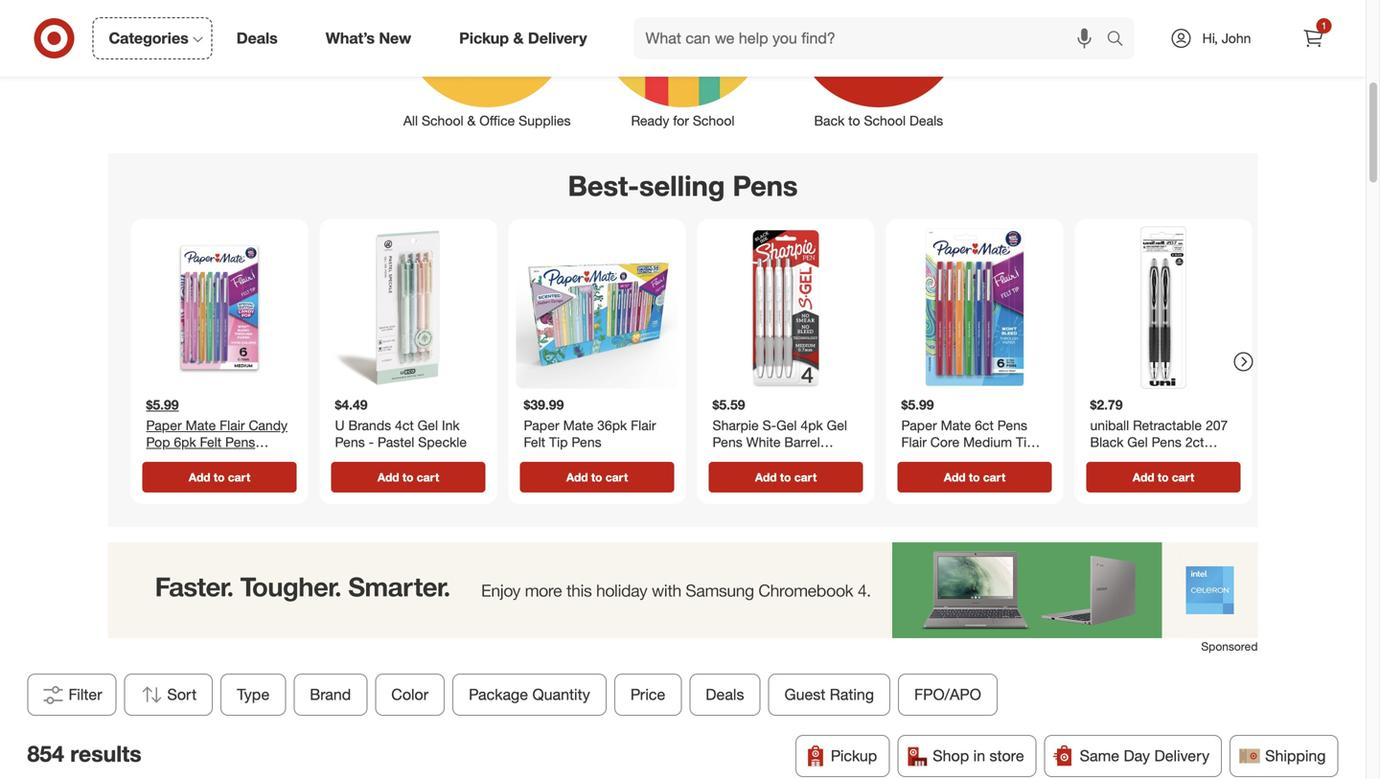 Task type: describe. For each thing, give the bounding box(es) containing it.
flair inside $5.99 paper mate 6ct pens flair core medium tip assorted colors
[[902, 434, 927, 450]]

1 vertical spatial &
[[467, 112, 476, 129]]

pens inside $5.99 paper mate 6ct pens flair core medium tip assorted colors
[[998, 417, 1028, 434]]

fpo/apo button
[[898, 674, 998, 716]]

add to cart button for "uniball retractable 207 black gel pens 2ct click top 0.7mm medium point pen" 'image'
[[1087, 462, 1241, 493]]

back
[[814, 112, 845, 129]]

felt
[[524, 434, 546, 450]]

uniball retractable 207 black gel pens 2ct click top 0.7mm medium point pen image
[[1083, 227, 1245, 389]]

$5.59 link
[[705, 227, 867, 458]]

speckle
[[418, 434, 467, 450]]

$5.99 link
[[139, 227, 301, 458]]

$39.99
[[524, 396, 564, 413]]

pickup button
[[796, 735, 890, 777]]

paper for felt
[[524, 417, 560, 434]]

add to cart for paper mate flair candy pop 6pk felt pens 0.7mm medium tip multicolored image
[[189, 470, 250, 484]]

office
[[480, 112, 515, 129]]

$4.49 u brands 4ct gel ink pens - pastel speckle
[[335, 396, 467, 450]]

add for the paper mate 36pk flair felt tip pens image
[[566, 470, 588, 484]]

add to cart button for u brands 4ct gel ink pens - pastel speckle image
[[331, 462, 486, 493]]

best-
[[568, 169, 639, 203]]

$5.99 for $5.99 paper mate 6ct pens flair core medium tip assorted colors
[[902, 396, 934, 413]]

$39.99 paper mate 36pk flair felt tip pens
[[524, 396, 656, 450]]

categories
[[109, 29, 189, 48]]

same day delivery button
[[1045, 735, 1222, 777]]

cart for sharpie s-gel 4pk gel pens white barrel 0.7mm medium tip black image
[[794, 470, 817, 484]]

color
[[391, 685, 429, 704]]

854 results
[[27, 741, 141, 767]]

6ct
[[975, 417, 994, 434]]

store
[[990, 747, 1024, 765]]

school for back to school deals
[[864, 112, 906, 129]]

$5.99 paper mate 6ct pens flair core medium tip assorted colors
[[902, 396, 1035, 467]]

u
[[335, 417, 345, 434]]

guest
[[785, 685, 826, 704]]

package
[[469, 685, 528, 704]]

pickup & delivery
[[459, 29, 587, 48]]

1
[[1322, 20, 1327, 32]]

new
[[379, 29, 411, 48]]

deals button
[[690, 674, 761, 716]]

sort button
[[124, 674, 213, 716]]

add for sharpie s-gel 4pk gel pens white barrel 0.7mm medium tip black image
[[755, 470, 777, 484]]

mate for medium
[[941, 417, 971, 434]]

filter button
[[27, 674, 117, 716]]

$2.79
[[1090, 396, 1123, 413]]

categories link
[[93, 17, 213, 59]]

delivery for pickup & delivery
[[528, 29, 587, 48]]

delivery for same day delivery
[[1155, 747, 1210, 765]]

paper mate flair candy pop 6pk felt pens 0.7mm medium tip multicolored image
[[139, 227, 301, 389]]

paper mate 36pk flair felt tip pens image
[[516, 227, 678, 389]]

gel
[[418, 417, 438, 434]]

what's new link
[[309, 17, 435, 59]]

pickup & delivery link
[[443, 17, 611, 59]]

$5.59
[[713, 396, 745, 413]]

mate for pens
[[563, 417, 594, 434]]

price button
[[614, 674, 682, 716]]

deals link
[[220, 17, 302, 59]]

guest rating
[[785, 685, 874, 704]]

pens right selling
[[733, 169, 798, 203]]

school for ready for school
[[693, 112, 735, 129]]

to for paper mate flair candy pop 6pk felt pens 0.7mm medium tip multicolored image
[[214, 470, 225, 484]]

cart for paper mate flair candy pop 6pk felt pens 0.7mm medium tip multicolored image
[[228, 470, 250, 484]]

color button
[[375, 674, 445, 716]]

fpo/apo
[[915, 685, 982, 704]]

assorted
[[902, 450, 956, 467]]

search button
[[1098, 17, 1144, 63]]

shipping
[[1265, 747, 1326, 765]]

type button
[[221, 674, 286, 716]]

supplies
[[519, 112, 571, 129]]

shop in store button
[[898, 735, 1037, 777]]

all
[[403, 112, 418, 129]]

back to school deals link
[[781, 0, 977, 130]]

u brands 4ct gel ink pens - pastel speckle image
[[327, 227, 489, 389]]

tip inside $39.99 paper mate 36pk flair felt tip pens
[[549, 434, 568, 450]]

what's new
[[326, 29, 411, 48]]

brand
[[310, 685, 351, 704]]

search
[[1098, 31, 1144, 49]]

ink
[[442, 417, 460, 434]]

ready for school
[[631, 112, 735, 129]]

pastel
[[378, 434, 414, 450]]

add to cart for sharpie s-gel 4pk gel pens white barrel 0.7mm medium tip black image
[[755, 470, 817, 484]]

brand button
[[294, 674, 368, 716]]

to for the paper mate 36pk flair felt tip pens image
[[591, 470, 602, 484]]

price
[[631, 685, 666, 704]]

add to cart button for sharpie s-gel 4pk gel pens white barrel 0.7mm medium tip black image
[[709, 462, 863, 493]]



Task type: locate. For each thing, give the bounding box(es) containing it.
what's
[[326, 29, 375, 48]]

2 cart from the left
[[417, 470, 439, 484]]

tip inside $5.99 paper mate 6ct pens flair core medium tip assorted colors
[[1016, 434, 1035, 450]]

all school & office supplies
[[403, 112, 571, 129]]

cart for "uniball retractable 207 black gel pens 2ct click top 0.7mm medium point pen" 'image'
[[1172, 470, 1195, 484]]

1 horizontal spatial pickup
[[831, 747, 877, 765]]

paper up assorted
[[902, 417, 937, 434]]

tip right felt
[[549, 434, 568, 450]]

shop
[[933, 747, 969, 765]]

add to cart button for paper mate 6ct pens flair core medium tip assorted colors image
[[898, 462, 1052, 493]]

6 cart from the left
[[1172, 470, 1195, 484]]

back to school deals
[[814, 112, 943, 129]]

cart
[[228, 470, 250, 484], [417, 470, 439, 484], [606, 470, 628, 484], [794, 470, 817, 484], [983, 470, 1006, 484], [1172, 470, 1195, 484]]

0 horizontal spatial flair
[[631, 417, 656, 434]]

flair
[[631, 417, 656, 434], [902, 434, 927, 450]]

brands
[[348, 417, 391, 434]]

1 add to cart from the left
[[189, 470, 250, 484]]

add to cart button
[[142, 462, 297, 493], [331, 462, 486, 493], [520, 462, 674, 493], [709, 462, 863, 493], [898, 462, 1052, 493], [1087, 462, 1241, 493]]

selling
[[639, 169, 725, 203]]

add to cart for the paper mate 36pk flair felt tip pens image
[[566, 470, 628, 484]]

type
[[237, 685, 270, 704]]

0 horizontal spatial deals
[[237, 29, 278, 48]]

5 add from the left
[[944, 470, 966, 484]]

2 vertical spatial deals
[[706, 685, 744, 704]]

same
[[1080, 747, 1120, 765]]

pickup down rating
[[831, 747, 877, 765]]

package quantity button
[[453, 674, 607, 716]]

$5.99 inside $5.99 paper mate 6ct pens flair core medium tip assorted colors
[[902, 396, 934, 413]]

add to cart for u brands 4ct gel ink pens - pastel speckle image
[[378, 470, 439, 484]]

0 vertical spatial pickup
[[459, 29, 509, 48]]

1 horizontal spatial school
[[693, 112, 735, 129]]

6 add from the left
[[1133, 470, 1155, 484]]

0 vertical spatial deals
[[237, 29, 278, 48]]

2 horizontal spatial deals
[[910, 112, 943, 129]]

day
[[1124, 747, 1150, 765]]

$2.79 link
[[1083, 227, 1245, 458]]

0 horizontal spatial paper
[[524, 417, 560, 434]]

delivery
[[528, 29, 587, 48], [1155, 747, 1210, 765]]

paper
[[524, 417, 560, 434], [902, 417, 937, 434]]

sort
[[167, 685, 197, 704]]

2 add to cart button from the left
[[331, 462, 486, 493]]

colors
[[960, 450, 999, 467]]

ready
[[631, 112, 669, 129]]

mate inside $5.99 paper mate 6ct pens flair core medium tip assorted colors
[[941, 417, 971, 434]]

pickup inside button
[[831, 747, 877, 765]]

$5.99
[[146, 396, 179, 413], [902, 396, 934, 413]]

mate left 6ct
[[941, 417, 971, 434]]

1 horizontal spatial flair
[[902, 434, 927, 450]]

school right back
[[864, 112, 906, 129]]

2 mate from the left
[[941, 417, 971, 434]]

2 add from the left
[[378, 470, 399, 484]]

cart for u brands 4ct gel ink pens - pastel speckle image
[[417, 470, 439, 484]]

1 school from the left
[[422, 112, 464, 129]]

to for paper mate 6ct pens flair core medium tip assorted colors image
[[969, 470, 980, 484]]

delivery up the supplies
[[528, 29, 587, 48]]

&
[[513, 29, 524, 48], [467, 112, 476, 129]]

4 add to cart from the left
[[755, 470, 817, 484]]

pickup up all school & office supplies
[[459, 29, 509, 48]]

paper inside $39.99 paper mate 36pk flair felt tip pens
[[524, 417, 560, 434]]

mate left 36pk
[[563, 417, 594, 434]]

rating
[[830, 685, 874, 704]]

0 vertical spatial &
[[513, 29, 524, 48]]

paper down $39.99
[[524, 417, 560, 434]]

1 paper from the left
[[524, 417, 560, 434]]

sharpie s-gel 4pk gel pens white barrel 0.7mm medium tip black image
[[705, 227, 867, 389]]

for
[[673, 112, 689, 129]]

paper mate 6ct pens flair core medium tip assorted colors image
[[894, 227, 1056, 389]]

1 add from the left
[[189, 470, 211, 484]]

1 $5.99 from the left
[[146, 396, 179, 413]]

3 add to cart from the left
[[566, 470, 628, 484]]

deals
[[237, 29, 278, 48], [910, 112, 943, 129], [706, 685, 744, 704]]

pickup for pickup & delivery
[[459, 29, 509, 48]]

deals inside 'button'
[[706, 685, 744, 704]]

0 horizontal spatial tip
[[549, 434, 568, 450]]

1 vertical spatial deals
[[910, 112, 943, 129]]

add
[[189, 470, 211, 484], [378, 470, 399, 484], [566, 470, 588, 484], [755, 470, 777, 484], [944, 470, 966, 484], [1133, 470, 1155, 484]]

add to cart button for the paper mate 36pk flair felt tip pens image
[[520, 462, 674, 493]]

pickup
[[459, 29, 509, 48], [831, 747, 877, 765]]

3 school from the left
[[864, 112, 906, 129]]

deals for deals link
[[237, 29, 278, 48]]

1 vertical spatial pickup
[[831, 747, 877, 765]]

flair left core
[[902, 434, 927, 450]]

1 link
[[1293, 17, 1335, 59]]

1 horizontal spatial paper
[[902, 417, 937, 434]]

3 add from the left
[[566, 470, 588, 484]]

0 horizontal spatial $5.99
[[146, 396, 179, 413]]

5 cart from the left
[[983, 470, 1006, 484]]

5 add to cart button from the left
[[898, 462, 1052, 493]]

& left office at the top left of the page
[[467, 112, 476, 129]]

4ct
[[395, 417, 414, 434]]

pens right 6ct
[[998, 417, 1028, 434]]

4 add to cart button from the left
[[709, 462, 863, 493]]

best-selling pens
[[568, 169, 798, 203]]

in
[[974, 747, 986, 765]]

0 horizontal spatial school
[[422, 112, 464, 129]]

1 tip from the left
[[549, 434, 568, 450]]

2 paper from the left
[[902, 417, 937, 434]]

0 horizontal spatial pickup
[[459, 29, 509, 48]]

1 horizontal spatial deals
[[706, 685, 744, 704]]

results
[[70, 741, 141, 767]]

delivery right day
[[1155, 747, 1210, 765]]

$4.49
[[335, 396, 368, 413]]

add for paper mate flair candy pop 6pk felt pens 0.7mm medium tip multicolored image
[[189, 470, 211, 484]]

quantity
[[533, 685, 590, 704]]

flair right 36pk
[[631, 417, 656, 434]]

school right all
[[422, 112, 464, 129]]

0 horizontal spatial &
[[467, 112, 476, 129]]

all school & office supplies link
[[389, 0, 585, 130]]

add to cart for paper mate 6ct pens flair core medium tip assorted colors image
[[944, 470, 1006, 484]]

add for "uniball retractable 207 black gel pens 2ct click top 0.7mm medium point pen" 'image'
[[1133, 470, 1155, 484]]

delivery inside same day delivery "button"
[[1155, 747, 1210, 765]]

add for paper mate 6ct pens flair core medium tip assorted colors image
[[944, 470, 966, 484]]

flair inside $39.99 paper mate 36pk flair felt tip pens
[[631, 417, 656, 434]]

4 add from the left
[[755, 470, 777, 484]]

filter
[[69, 685, 102, 704]]

2 $5.99 from the left
[[902, 396, 934, 413]]

1 horizontal spatial tip
[[1016, 434, 1035, 450]]

-
[[369, 434, 374, 450]]

1 horizontal spatial &
[[513, 29, 524, 48]]

medium
[[963, 434, 1012, 450]]

6 add to cart from the left
[[1133, 470, 1195, 484]]

same day delivery
[[1080, 747, 1210, 765]]

package quantity
[[469, 685, 590, 704]]

1 mate from the left
[[563, 417, 594, 434]]

deals for deals 'button'
[[706, 685, 744, 704]]

pens inside the $4.49 u brands 4ct gel ink pens - pastel speckle
[[335, 434, 365, 450]]

2 tip from the left
[[1016, 434, 1035, 450]]

cart for paper mate 6ct pens flair core medium tip assorted colors image
[[983, 470, 1006, 484]]

cart for the paper mate 36pk flair felt tip pens image
[[606, 470, 628, 484]]

2 add to cart from the left
[[378, 470, 439, 484]]

1 horizontal spatial delivery
[[1155, 747, 1210, 765]]

1 horizontal spatial $5.99
[[902, 396, 934, 413]]

delivery inside pickup & delivery link
[[528, 29, 587, 48]]

add to cart
[[189, 470, 250, 484], [378, 470, 439, 484], [566, 470, 628, 484], [755, 470, 817, 484], [944, 470, 1006, 484], [1133, 470, 1195, 484]]

pens
[[733, 169, 798, 203], [998, 417, 1028, 434], [335, 434, 365, 450], [572, 434, 602, 450]]

0 horizontal spatial mate
[[563, 417, 594, 434]]

1 add to cart button from the left
[[142, 462, 297, 493]]

ready for school link
[[585, 0, 781, 130]]

carousel region
[[108, 153, 1258, 527]]

36pk
[[597, 417, 627, 434]]

& up office at the top left of the page
[[513, 29, 524, 48]]

$5.99 for $5.99
[[146, 396, 179, 413]]

0 horizontal spatial delivery
[[528, 29, 587, 48]]

hi, john
[[1203, 30, 1251, 46]]

pens inside $39.99 paper mate 36pk flair felt tip pens
[[572, 434, 602, 450]]

school right "for"
[[693, 112, 735, 129]]

pens left -
[[335, 434, 365, 450]]

school
[[422, 112, 464, 129], [693, 112, 735, 129], [864, 112, 906, 129]]

add to cart for "uniball retractable 207 black gel pens 2ct click top 0.7mm medium point pen" 'image'
[[1133, 470, 1195, 484]]

854
[[27, 741, 64, 767]]

4 cart from the left
[[794, 470, 817, 484]]

to for "uniball retractable 207 black gel pens 2ct click top 0.7mm medium point pen" 'image'
[[1158, 470, 1169, 484]]

pickup for pickup
[[831, 747, 877, 765]]

mate
[[563, 417, 594, 434], [941, 417, 971, 434]]

mate inside $39.99 paper mate 36pk flair felt tip pens
[[563, 417, 594, 434]]

core
[[931, 434, 960, 450]]

tip right the medium
[[1016, 434, 1035, 450]]

hi,
[[1203, 30, 1218, 46]]

to for u brands 4ct gel ink pens - pastel speckle image
[[403, 470, 414, 484]]

1 cart from the left
[[228, 470, 250, 484]]

to for sharpie s-gel 4pk gel pens white barrel 0.7mm medium tip black image
[[780, 470, 791, 484]]

add to cart button for paper mate flair candy pop 6pk felt pens 0.7mm medium tip multicolored image
[[142, 462, 297, 493]]

sponsored
[[1201, 639, 1258, 654]]

2 school from the left
[[693, 112, 735, 129]]

shipping button
[[1230, 735, 1339, 777]]

paper for flair
[[902, 417, 937, 434]]

1 vertical spatial delivery
[[1155, 747, 1210, 765]]

john
[[1222, 30, 1251, 46]]

6 add to cart button from the left
[[1087, 462, 1241, 493]]

5 add to cart from the left
[[944, 470, 1006, 484]]

2 horizontal spatial school
[[864, 112, 906, 129]]

1 horizontal spatial mate
[[941, 417, 971, 434]]

3 cart from the left
[[606, 470, 628, 484]]

3 add to cart button from the left
[[520, 462, 674, 493]]

add for u brands 4ct gel ink pens - pastel speckle image
[[378, 470, 399, 484]]

tip
[[549, 434, 568, 450], [1016, 434, 1035, 450]]

pens right felt
[[572, 434, 602, 450]]

to
[[849, 112, 860, 129], [214, 470, 225, 484], [403, 470, 414, 484], [591, 470, 602, 484], [780, 470, 791, 484], [969, 470, 980, 484], [1158, 470, 1169, 484]]

guest rating button
[[768, 674, 891, 716]]

What can we help you find? suggestions appear below search field
[[634, 17, 1112, 59]]

0 vertical spatial delivery
[[528, 29, 587, 48]]

paper inside $5.99 paper mate 6ct pens flair core medium tip assorted colors
[[902, 417, 937, 434]]

advertisement region
[[108, 542, 1258, 638]]

shop in store
[[933, 747, 1024, 765]]



Task type: vqa. For each thing, say whether or not it's contained in the screenshot.
&
yes



